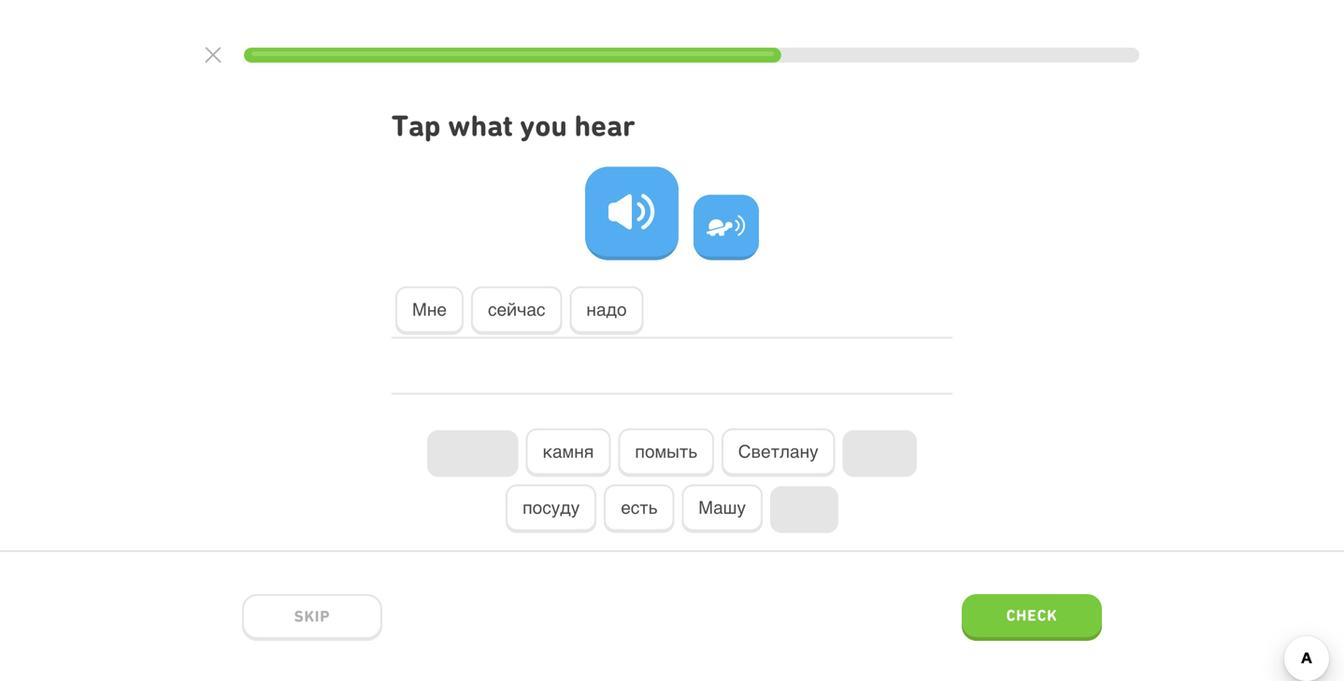 Task type: vqa. For each thing, say whether or not it's contained in the screenshot.
'Tap'
yes



Task type: locate. For each thing, give the bounding box(es) containing it.
мне button
[[395, 287, 464, 335]]

skip
[[294, 608, 330, 626]]

светлану button
[[722, 429, 835, 477]]

hear
[[575, 108, 635, 143]]

машу
[[699, 498, 746, 518]]

progress bar
[[244, 48, 1140, 63]]

камня button
[[526, 429, 611, 477]]

помыть
[[635, 442, 697, 462]]

check button
[[962, 595, 1102, 641]]

you
[[520, 108, 567, 143]]

сейчас button
[[471, 287, 562, 335]]

мне
[[412, 300, 447, 320]]

надо
[[587, 300, 627, 320]]

есть button
[[604, 485, 674, 533]]

what
[[448, 108, 513, 143]]

check
[[1007, 607, 1058, 625]]



Task type: describe. For each thing, give the bounding box(es) containing it.
машу button
[[682, 485, 763, 533]]

tap what you hear
[[392, 108, 635, 143]]

посуду button
[[506, 485, 597, 533]]

посуду
[[523, 498, 580, 518]]

камня
[[543, 442, 594, 462]]

сейчас
[[488, 300, 545, 320]]

tap
[[392, 108, 441, 143]]

skip button
[[242, 595, 382, 641]]

надо button
[[570, 287, 644, 335]]

помыть button
[[618, 429, 714, 477]]

светлану
[[739, 442, 819, 462]]

есть
[[621, 498, 658, 518]]



